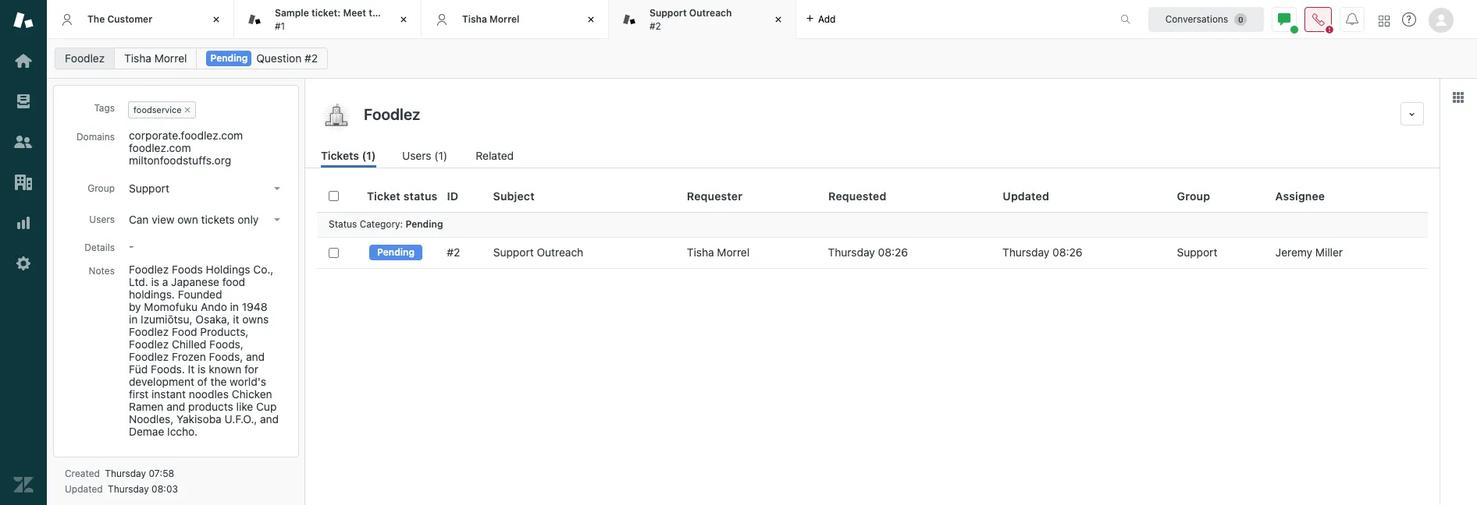 Task type: describe. For each thing, give the bounding box(es) containing it.
support button
[[124, 178, 287, 200]]

arrow down image
[[274, 187, 280, 191]]

ramen and
[[129, 401, 185, 414]]

tisha morrel link
[[114, 48, 197, 69]]

u.f.o.,
[[224, 413, 257, 426]]

food
[[222, 276, 245, 289]]

owns
[[242, 313, 269, 326]]

1 horizontal spatial updated
[[1003, 190, 1049, 203]]

it
[[188, 363, 195, 376]]

conversations button
[[1149, 7, 1264, 32]]

outreach for support outreach
[[537, 246, 583, 259]]

foodlez up "development"
[[129, 351, 169, 364]]

zendesk image
[[13, 475, 34, 496]]

support inside button
[[129, 182, 169, 195]]

(1) for tickets (1)
[[362, 149, 376, 162]]

corporate.foodlez.com foodlez.com miltonfoodstuffs.org
[[129, 129, 246, 167]]

subject
[[493, 190, 535, 203]]

in izumiōtsu, osaka,
[[129, 313, 230, 326]]

foodservice link
[[134, 105, 182, 115]]

requested
[[828, 190, 887, 203]]

button displays agent's chat status as online. image
[[1278, 13, 1291, 25]]

support outreach
[[493, 246, 583, 259]]

category
[[360, 219, 400, 231]]

foodservice menu
[[125, 98, 286, 122]]

foodlez up füd
[[129, 338, 169, 351]]

users for users
[[89, 214, 115, 226]]

corporate.foodlez.com
[[129, 129, 243, 142]]

ticket:
[[311, 7, 341, 19]]

07:58
[[149, 468, 174, 480]]

development
[[129, 376, 194, 389]]

updated inside created thursday 07:58 updated thursday 08:03
[[65, 484, 103, 496]]

secondary element
[[47, 43, 1477, 74]]

products,
[[200, 326, 249, 339]]

füd
[[129, 363, 148, 376]]

the inside sample ticket: meet the ticket #1
[[369, 7, 384, 19]]

0 horizontal spatial group
[[88, 183, 115, 194]]

the
[[87, 13, 105, 25]]

related link
[[476, 148, 516, 168]]

close image
[[208, 12, 224, 27]]

:
[[400, 219, 403, 231]]

2 vertical spatial pending
[[377, 247, 415, 258]]

status
[[329, 219, 357, 231]]

foodlez inside 'link'
[[65, 52, 105, 65]]

1948
[[242, 301, 267, 314]]

foods, up the known
[[209, 338, 243, 351]]

#1
[[275, 20, 285, 32]]

zendesk support image
[[13, 10, 34, 30]]

close image for sample ticket: meet the ticket
[[396, 12, 411, 27]]

miller
[[1316, 246, 1343, 259]]

can view own tickets only button
[[124, 209, 287, 231]]

tickets
[[321, 149, 359, 162]]

outreach for support outreach #2
[[689, 7, 732, 19]]

id
[[447, 190, 459, 203]]

support outreach link
[[493, 246, 583, 260]]

domains
[[76, 131, 115, 143]]

the customer
[[87, 13, 152, 25]]

08:03
[[152, 484, 178, 496]]

tickets
[[201, 213, 235, 226]]

tisha morrel tab
[[422, 0, 609, 39]]

admin image
[[13, 254, 34, 274]]

sample
[[275, 7, 309, 19]]

yakisoba
[[177, 413, 222, 426]]

created
[[65, 468, 100, 480]]

foodlez link
[[55, 48, 115, 69]]

meet
[[343, 7, 366, 19]]

chilled
[[172, 338, 206, 351]]

2 08:26 from the left
[[1053, 246, 1083, 259]]

views image
[[13, 91, 34, 112]]

the inside foodlez foods holdings co., ltd. is a japanese food holdings. founded by momofuku ando in 1948 in izumiōtsu, osaka, it owns foodlez food products, foodlez chilled foods, foodlez frozen foods, and füd foods. it is known for development of the world's first instant noodles chicken ramen and products like cup noodles, yakisoba u.f.o., and demae iccho.
[[210, 376, 227, 389]]

foods
[[172, 263, 203, 276]]

ticket status
[[367, 190, 438, 203]]

details
[[84, 242, 115, 254]]

is
[[197, 363, 206, 376]]

reporting image
[[13, 213, 34, 233]]

apps image
[[1452, 91, 1465, 104]]

like cup
[[236, 401, 277, 414]]

foodlez foods holdings co., ltd. is a japanese food holdings. founded by momofuku ando in 1948 in izumiōtsu, osaka, it owns foodlez food products, foodlez chilled foods, foodlez frozen foods, and füd foods. it is known for development of the world's first instant noodles chicken ramen and products like cup noodles, yakisoba u.f.o., and demae iccho.
[[129, 263, 282, 439]]

status category : pending
[[329, 219, 443, 231]]

ltd. is
[[129, 276, 159, 289]]

(1) for users (1)
[[434, 149, 447, 162]]

view
[[152, 213, 175, 226]]

grid containing ticket status
[[305, 181, 1440, 506]]

tags
[[94, 102, 115, 114]]

jeremy miller
[[1276, 246, 1343, 259]]

morrel inside tab
[[490, 13, 520, 25]]

zendesk products image
[[1379, 15, 1390, 26]]

world's
[[230, 376, 266, 389]]

close image for support outreach
[[771, 12, 786, 27]]

ticket
[[386, 7, 412, 19]]

status
[[404, 190, 438, 203]]

foodlez.com
[[129, 141, 191, 155]]

noodles,
[[129, 413, 174, 426]]

organizations image
[[13, 173, 34, 193]]

1 thursday 08:26 from the left
[[828, 246, 908, 259]]

morrel inside secondary element
[[154, 52, 187, 65]]

notes
[[89, 265, 115, 277]]

morrel inside grid
[[717, 246, 750, 259]]

tab containing support outreach
[[609, 0, 796, 39]]

frozen
[[172, 351, 206, 364]]

created thursday 07:58 updated thursday 08:03
[[65, 468, 178, 496]]

close image inside tisha morrel tab
[[583, 12, 599, 27]]

products
[[188, 401, 233, 414]]

tabs tab list
[[47, 0, 1104, 39]]

the customer tab
[[47, 0, 234, 39]]

icon_org image
[[321, 102, 352, 134]]



Task type: vqa. For each thing, say whether or not it's contained in the screenshot.
Talk related to Talk live
no



Task type: locate. For each thing, give the bounding box(es) containing it.
1 horizontal spatial tisha
[[462, 13, 487, 25]]

foods.
[[151, 363, 185, 376]]

can view own tickets only
[[129, 213, 259, 226]]

1 vertical spatial tisha morrel
[[124, 52, 187, 65]]

None checkbox
[[329, 248, 339, 258]]

0 horizontal spatial users
[[89, 214, 115, 226]]

the right of
[[210, 376, 227, 389]]

a
[[162, 276, 168, 289]]

2 vertical spatial tisha
[[687, 246, 714, 259]]

ticket
[[367, 190, 401, 203]]

tisha morrel inside tisha morrel tab
[[462, 13, 520, 25]]

users (1) link
[[402, 148, 450, 168]]

foodlez down the
[[65, 52, 105, 65]]

tisha down the customer tab
[[124, 52, 151, 65]]

outreach inside support outreach #2
[[689, 7, 732, 19]]

foodlez
[[65, 52, 105, 65], [129, 263, 169, 276], [129, 326, 169, 339], [129, 338, 169, 351], [129, 351, 169, 364]]

close image
[[396, 12, 411, 27], [583, 12, 599, 27], [771, 12, 786, 27]]

1 horizontal spatial thursday 08:26
[[1003, 246, 1083, 259]]

customer
[[107, 13, 152, 25]]

tab
[[234, 0, 422, 39], [609, 0, 796, 39]]

of
[[197, 376, 207, 389]]

2 close image from the left
[[583, 12, 599, 27]]

0 vertical spatial pending
[[210, 52, 248, 64]]

2 (1) from the left
[[434, 149, 447, 162]]

0 horizontal spatial thursday 08:26
[[828, 246, 908, 259]]

0 horizontal spatial tisha morrel
[[124, 52, 187, 65]]

grid
[[305, 181, 1440, 506]]

thursday
[[828, 246, 875, 259], [1003, 246, 1050, 259], [105, 468, 146, 480], [108, 484, 149, 496]]

outreach
[[689, 7, 732, 19], [537, 246, 583, 259]]

users up details
[[89, 214, 115, 226]]

None text field
[[359, 102, 1394, 126]]

add
[[818, 13, 836, 25]]

and up world's
[[246, 351, 265, 364]]

2 vertical spatial #2
[[447, 246, 460, 259]]

1 vertical spatial #2
[[305, 52, 318, 65]]

0 vertical spatial outreach
[[689, 7, 732, 19]]

2 tab from the left
[[609, 0, 796, 39]]

Select All Tickets checkbox
[[329, 191, 339, 202]]

foodlez up holdings.
[[129, 263, 169, 276]]

1 horizontal spatial morrel
[[490, 13, 520, 25]]

get started image
[[13, 51, 34, 71]]

for
[[244, 363, 258, 376]]

customers image
[[13, 132, 34, 152]]

0 horizontal spatial #2
[[305, 52, 318, 65]]

food
[[172, 326, 197, 339]]

2 horizontal spatial morrel
[[717, 246, 750, 259]]

0 vertical spatial #2
[[650, 20, 661, 32]]

users for users (1)
[[402, 149, 431, 162]]

support outreach #2
[[650, 7, 732, 32]]

2 vertical spatial tisha morrel
[[687, 246, 750, 259]]

morrel
[[490, 13, 520, 25], [154, 52, 187, 65], [717, 246, 750, 259]]

1 horizontal spatial #2
[[447, 246, 460, 259]]

(1) up "id"
[[434, 149, 447, 162]]

2 thursday 08:26 from the left
[[1003, 246, 1083, 259]]

demae
[[129, 426, 164, 439]]

1 horizontal spatial group
[[1177, 190, 1210, 203]]

1 vertical spatial morrel
[[154, 52, 187, 65]]

get help image
[[1402, 12, 1416, 27]]

arrow down image
[[274, 219, 280, 222]]

jeremy
[[1276, 246, 1313, 259]]

notifications image
[[1346, 13, 1359, 25]]

it
[[233, 313, 239, 326]]

related
[[476, 149, 514, 162]]

foods,
[[209, 338, 243, 351], [209, 351, 243, 364]]

sample ticket: meet the ticket #1
[[275, 7, 412, 32]]

add button
[[796, 0, 845, 38]]

0 horizontal spatial the
[[210, 376, 227, 389]]

support inside support outreach #2
[[650, 7, 687, 19]]

and right the u.f.o.,
[[260, 413, 279, 426]]

tisha morrel
[[462, 13, 520, 25], [124, 52, 187, 65], [687, 246, 750, 259]]

tisha down requester at top
[[687, 246, 714, 259]]

updated
[[1003, 190, 1049, 203], [65, 484, 103, 496]]

ando in
[[201, 301, 239, 314]]

0 horizontal spatial 08:26
[[878, 246, 908, 259]]

0 horizontal spatial outreach
[[537, 246, 583, 259]]

pending down close image
[[210, 52, 248, 64]]

08:26
[[878, 246, 908, 259], [1053, 246, 1083, 259]]

and
[[246, 351, 265, 364], [260, 413, 279, 426]]

conversations
[[1165, 13, 1228, 25]]

tickets (1) link
[[321, 148, 376, 168]]

noodles chicken
[[189, 388, 272, 401]]

1 horizontal spatial (1)
[[434, 149, 447, 162]]

can
[[129, 213, 149, 226]]

tisha inside secondary element
[[124, 52, 151, 65]]

group
[[88, 183, 115, 194], [1177, 190, 1210, 203]]

0 horizontal spatial morrel
[[154, 52, 187, 65]]

#2 inside secondary element
[[305, 52, 318, 65]]

2 vertical spatial morrel
[[717, 246, 750, 259]]

0 vertical spatial the
[[369, 7, 384, 19]]

the right meet at the top of page
[[369, 7, 384, 19]]

holdings
[[206, 263, 250, 276]]

foodlez down by momofuku
[[129, 326, 169, 339]]

group inside grid
[[1177, 190, 1210, 203]]

0 horizontal spatial tisha
[[124, 52, 151, 65]]

0 vertical spatial tisha morrel
[[462, 13, 520, 25]]

pending right : at the left of page
[[406, 219, 443, 231]]

assignee
[[1276, 190, 1325, 203]]

1 vertical spatial the
[[210, 376, 227, 389]]

0 vertical spatial morrel
[[490, 13, 520, 25]]

1 08:26 from the left
[[878, 246, 908, 259]]

users up "status"
[[402, 149, 431, 162]]

1 horizontal spatial outreach
[[689, 7, 732, 19]]

the
[[369, 7, 384, 19], [210, 376, 227, 389]]

(1) right tickets
[[362, 149, 376, 162]]

0 vertical spatial updated
[[1003, 190, 1049, 203]]

co.,
[[253, 263, 273, 276]]

foodservice
[[134, 105, 182, 115]]

tisha inside grid
[[687, 246, 714, 259]]

0 horizontal spatial (1)
[[362, 149, 376, 162]]

1 tab from the left
[[234, 0, 422, 39]]

tisha
[[462, 13, 487, 25], [124, 52, 151, 65], [687, 246, 714, 259]]

1 horizontal spatial the
[[369, 7, 384, 19]]

japanese
[[171, 276, 219, 289]]

2 horizontal spatial #2
[[650, 20, 661, 32]]

(1)
[[362, 149, 376, 162], [434, 149, 447, 162]]

(1) inside tickets (1) link
[[362, 149, 376, 162]]

tickets (1)
[[321, 149, 376, 162]]

3 close image from the left
[[771, 12, 786, 27]]

outreach inside grid
[[537, 246, 583, 259]]

pending
[[210, 52, 248, 64], [406, 219, 443, 231], [377, 247, 415, 258]]

0 horizontal spatial tab
[[234, 0, 422, 39]]

2 horizontal spatial close image
[[771, 12, 786, 27]]

pending inside secondary element
[[210, 52, 248, 64]]

1 horizontal spatial tab
[[609, 0, 796, 39]]

tisha inside tisha morrel tab
[[462, 13, 487, 25]]

miltonfoodstuffs.org
[[129, 154, 231, 167]]

by momofuku
[[129, 301, 198, 314]]

holdings.
[[129, 288, 175, 301]]

support
[[650, 7, 687, 19], [129, 182, 169, 195], [493, 246, 534, 259], [1177, 246, 1218, 259]]

tisha morrel inside secondary element
[[124, 52, 187, 65]]

question #2
[[256, 52, 318, 65]]

1 close image from the left
[[396, 12, 411, 27]]

iccho.
[[167, 426, 198, 439]]

1 (1) from the left
[[362, 149, 376, 162]]

0 vertical spatial users
[[402, 149, 431, 162]]

0 horizontal spatial close image
[[396, 12, 411, 27]]

1 vertical spatial outreach
[[537, 246, 583, 259]]

2 horizontal spatial tisha
[[687, 246, 714, 259]]

tisha right ticket
[[462, 13, 487, 25]]

0 vertical spatial and
[[246, 351, 265, 364]]

(1) inside users (1) link
[[434, 149, 447, 162]]

founded
[[178, 288, 222, 301]]

own
[[177, 213, 198, 226]]

main element
[[0, 0, 47, 506]]

question
[[256, 52, 302, 65]]

1 vertical spatial users
[[89, 214, 115, 226]]

#2 inside support outreach #2
[[650, 20, 661, 32]]

1 vertical spatial tisha
[[124, 52, 151, 65]]

pending down : at the left of page
[[377, 247, 415, 258]]

requester
[[687, 190, 743, 203]]

1 horizontal spatial 08:26
[[1053, 246, 1083, 259]]

1 horizontal spatial close image
[[583, 12, 599, 27]]

2 horizontal spatial tisha morrel
[[687, 246, 750, 259]]

0 vertical spatial tisha
[[462, 13, 487, 25]]

thursday 08:26
[[828, 246, 908, 259], [1003, 246, 1083, 259]]

first instant
[[129, 388, 186, 401]]

users
[[402, 149, 431, 162], [89, 214, 115, 226]]

1 vertical spatial pending
[[406, 219, 443, 231]]

0 horizontal spatial updated
[[65, 484, 103, 496]]

only
[[238, 213, 259, 226]]

tab containing sample ticket: meet the ticket
[[234, 0, 422, 39]]

1 horizontal spatial users
[[402, 149, 431, 162]]

foods, down products, on the bottom left of page
[[209, 351, 243, 364]]

known
[[209, 363, 241, 376]]

1 horizontal spatial tisha morrel
[[462, 13, 520, 25]]

#2
[[650, 20, 661, 32], [305, 52, 318, 65], [447, 246, 460, 259]]

1 vertical spatial updated
[[65, 484, 103, 496]]

1 vertical spatial and
[[260, 413, 279, 426]]



